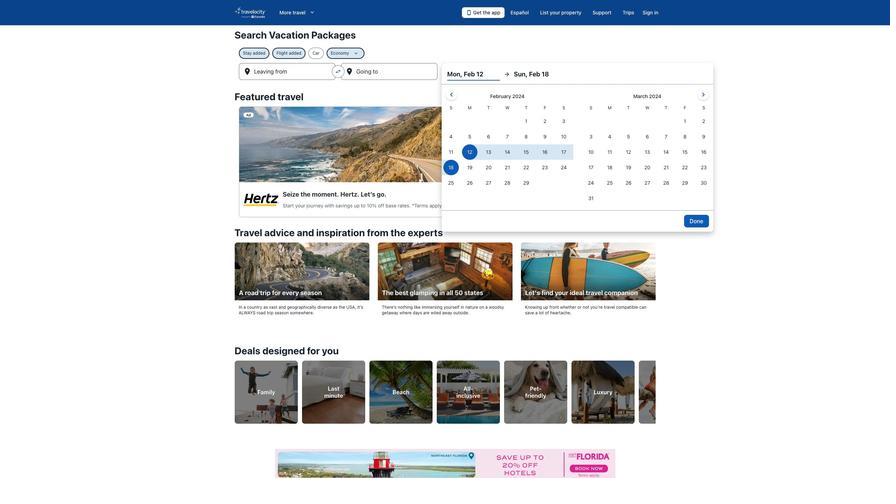 Task type: describe. For each thing, give the bounding box(es) containing it.
previous image
[[230, 386, 239, 395]]

featured travel region
[[230, 87, 660, 223]]

next month image
[[699, 91, 708, 99]]



Task type: vqa. For each thing, say whether or not it's contained in the screenshot.
TAB LIST
no



Task type: locate. For each thing, give the bounding box(es) containing it.
travel advice and inspiration from the experts region
[[230, 223, 660, 329]]

main content
[[0, 25, 890, 479]]

download the app button image
[[466, 10, 472, 15]]

travelocity logo image
[[235, 7, 265, 18]]

next image
[[651, 386, 660, 395]]

swap origin and destination values image
[[335, 68, 341, 75]]

previous month image
[[447, 91, 456, 99]]



